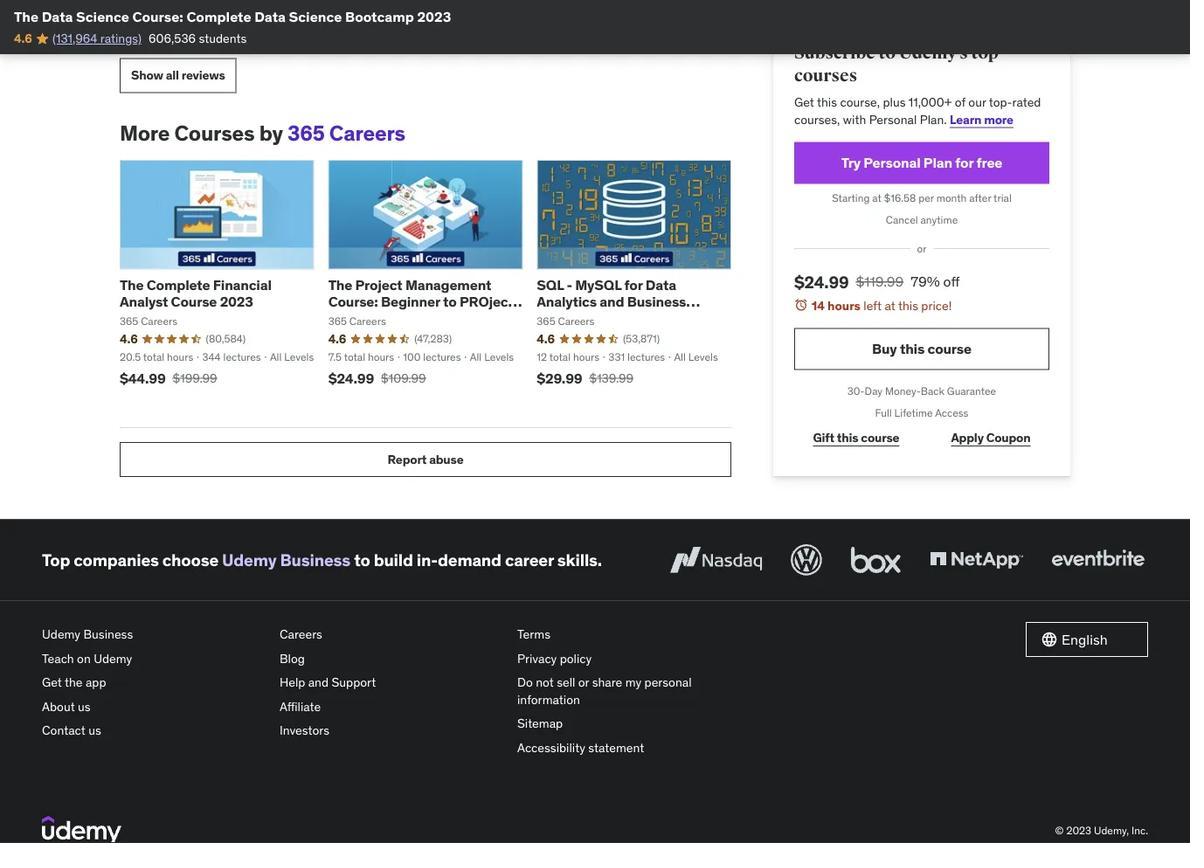 Task type: vqa. For each thing, say whether or not it's contained in the screenshot.


Task type: locate. For each thing, give the bounding box(es) containing it.
3 all from the left
[[674, 351, 686, 364]]

nasdaq image
[[666, 541, 767, 580]]

365
[[288, 120, 325, 146], [120, 314, 138, 328], [328, 314, 347, 328], [537, 314, 556, 328]]

30-
[[848, 385, 865, 398]]

0 vertical spatial course
[[928, 340, 972, 358]]

1 horizontal spatial science
[[289, 7, 342, 25]]

2023 right bootcamp
[[417, 7, 451, 25]]

the project management course: beginner to project manager
[[328, 276, 514, 327]]

show
[[131, 67, 163, 83]]

data up "(131,964"
[[42, 7, 73, 25]]

at right left
[[885, 298, 896, 313]]

for left the free
[[956, 154, 974, 172]]

1 horizontal spatial udemy
[[94, 651, 132, 666]]

1 lectures from the left
[[223, 351, 261, 364]]

2 total from the left
[[344, 351, 365, 364]]

1 vertical spatial business
[[280, 550, 351, 571]]

1 vertical spatial to
[[443, 293, 457, 310]]

0 horizontal spatial lectures
[[223, 351, 261, 364]]

1 science from the left
[[76, 7, 129, 25]]

1 all from the left
[[270, 351, 282, 364]]

and right "help"
[[308, 675, 329, 691]]

0 horizontal spatial course:
[[132, 7, 183, 25]]

business left build
[[280, 550, 351, 571]]

2 horizontal spatial to
[[879, 43, 896, 64]]

lectures for sql - mysql for data analytics and business intelligence
[[628, 351, 665, 364]]

this for get this course, plus 11,000+ of our top-rated courses, with personal plan.
[[817, 94, 838, 110]]

2 horizontal spatial data
[[646, 276, 677, 294]]

or right sell
[[579, 675, 590, 691]]

get inside get this course, plus 11,000+ of our top-rated courses, with personal plan.
[[795, 94, 815, 110]]

0 horizontal spatial levels
[[284, 351, 314, 364]]

0 horizontal spatial the
[[14, 7, 39, 25]]

investors
[[280, 723, 330, 739]]

buy this course
[[873, 340, 972, 358]]

0 horizontal spatial course
[[861, 430, 900, 446]]

bootcamp
[[345, 7, 414, 25]]

hours
[[828, 298, 861, 313], [167, 351, 193, 364], [368, 351, 394, 364], [573, 351, 600, 364]]

hours right 14
[[828, 298, 861, 313]]

us
[[78, 699, 91, 715], [88, 723, 101, 739]]

on
[[77, 651, 91, 666]]

all right the 331 lectures
[[674, 351, 686, 364]]

all for sql - mysql for data analytics and business intelligence
[[674, 351, 686, 364]]

1 horizontal spatial to
[[443, 293, 457, 310]]

this up courses,
[[817, 94, 838, 110]]

science left bootcamp
[[289, 7, 342, 25]]

privacy
[[518, 651, 557, 666]]

tab list
[[774, 0, 930, 21]]

0 horizontal spatial 2023
[[220, 293, 253, 310]]

course: up 606,536 at the left of the page
[[132, 7, 183, 25]]

sql
[[537, 276, 564, 294]]

100 lectures
[[403, 351, 461, 364]]

2 vertical spatial to
[[354, 550, 370, 571]]

the project management course: beginner to project manager link
[[328, 276, 522, 327]]

2 365 careers from the left
[[537, 314, 595, 328]]

all levels right the 331 lectures
[[674, 351, 718, 364]]

this right gift
[[837, 430, 859, 446]]

4.6 up 12
[[537, 331, 555, 347]]

0 vertical spatial get
[[795, 94, 815, 110]]

to
[[879, 43, 896, 64], [443, 293, 457, 310], [354, 550, 370, 571]]

of
[[955, 94, 966, 110]]

3 lectures from the left
[[628, 351, 665, 364]]

2 horizontal spatial levels
[[689, 351, 718, 364]]

$139.99
[[590, 371, 634, 387]]

0 horizontal spatial total
[[143, 351, 165, 364]]

606,536
[[149, 31, 196, 46]]

complete inside the complete financial analyst course 2023 365 careers
[[147, 276, 210, 294]]

1 vertical spatial complete
[[147, 276, 210, 294]]

the for the project management course: beginner to project manager
[[328, 276, 352, 294]]

hours for the complete financial analyst course 2023
[[167, 351, 193, 364]]

365 down analyst
[[120, 314, 138, 328]]

1 horizontal spatial get
[[795, 94, 815, 110]]

business up on
[[83, 627, 133, 642]]

affiliate
[[280, 699, 321, 715]]

the inside the project management course: beginner to project manager
[[328, 276, 352, 294]]

1 vertical spatial for
[[625, 276, 643, 294]]

0 vertical spatial udemy
[[222, 550, 277, 571]]

lectures down 47283 reviews element
[[423, 351, 461, 364]]

2 vertical spatial 2023
[[1067, 824, 1092, 838]]

4.6 for the complete financial analyst course 2023
[[120, 331, 138, 347]]

all levels left 12
[[470, 351, 514, 364]]

financial
[[213, 276, 272, 294]]

2 horizontal spatial all
[[674, 351, 686, 364]]

business up (53,871)
[[627, 293, 687, 310]]

the for the data science course: complete data science bootcamp 2023
[[14, 7, 39, 25]]

4.6 up 20.5
[[120, 331, 138, 347]]

1 horizontal spatial at
[[885, 298, 896, 313]]

report
[[388, 452, 427, 468]]

1 horizontal spatial total
[[344, 351, 365, 364]]

0 vertical spatial $24.99
[[795, 271, 849, 292]]

0 horizontal spatial science
[[76, 7, 129, 25]]

7.5 total hours
[[328, 351, 394, 364]]

to inside the project management course: beginner to project manager
[[443, 293, 457, 310]]

0 vertical spatial 2023
[[417, 7, 451, 25]]

gift this course link
[[795, 421, 919, 456]]

reviews
[[182, 67, 225, 83]]

blog
[[280, 651, 305, 666]]

blog link
[[280, 647, 504, 671]]

complete left financial
[[147, 276, 210, 294]]

teach
[[42, 651, 74, 666]]

1 horizontal spatial $24.99
[[795, 271, 849, 292]]

careers blog help and support affiliate investors
[[280, 627, 376, 739]]

12
[[537, 351, 547, 364]]

0 vertical spatial for
[[956, 154, 974, 172]]

us right contact
[[88, 723, 101, 739]]

sell
[[557, 675, 576, 691]]

1 vertical spatial get
[[42, 675, 62, 691]]

get
[[795, 94, 815, 110], [42, 675, 62, 691]]

more
[[985, 112, 1014, 127]]

cancel
[[886, 213, 919, 227]]

course: up 7.5 total hours
[[328, 293, 378, 310]]

do not sell or share my personal information button
[[518, 671, 741, 712]]

the for the complete financial analyst course 2023 365 careers
[[120, 276, 144, 294]]

2023 right "©" at the right bottom of page
[[1067, 824, 1092, 838]]

0 horizontal spatial get
[[42, 675, 62, 691]]

0 horizontal spatial 365 careers
[[328, 314, 386, 328]]

1 365 careers from the left
[[328, 314, 386, 328]]

606,536 students
[[149, 31, 247, 46]]

1 horizontal spatial and
[[600, 293, 625, 310]]

53871 reviews element
[[623, 332, 660, 347]]

learn
[[950, 112, 982, 127]]

inc.
[[1132, 824, 1149, 838]]

levels left 12
[[484, 351, 514, 364]]

1 vertical spatial or
[[579, 675, 590, 691]]

2 horizontal spatial lectures
[[628, 351, 665, 364]]

1 horizontal spatial course:
[[328, 293, 378, 310]]

students
[[199, 31, 247, 46]]

this inside 'button'
[[900, 340, 925, 358]]

2 all levels from the left
[[470, 351, 514, 364]]

1 helpful? from the left
[[120, 15, 159, 29]]

0 vertical spatial to
[[879, 43, 896, 64]]

0 horizontal spatial udemy
[[42, 627, 81, 642]]

about
[[42, 699, 75, 715]]

helpful? up ratings)
[[120, 15, 159, 29]]

this right buy
[[900, 340, 925, 358]]

to for project
[[443, 293, 457, 310]]

personal
[[645, 675, 692, 691]]

3 levels from the left
[[689, 351, 718, 364]]

and right analytics
[[600, 293, 625, 310]]

0 vertical spatial or
[[918, 242, 927, 255]]

udemy business teach on udemy get the app about us contact us
[[42, 627, 133, 739]]

day
[[865, 385, 883, 398]]

support
[[332, 675, 376, 691]]

course: inside the project management course: beginner to project manager
[[328, 293, 378, 310]]

hours up $29.99 $139.99
[[573, 351, 600, 364]]

all levels for sql - mysql for data analytics and business intelligence
[[674, 351, 718, 364]]

abuse
[[429, 452, 464, 468]]

apply coupon
[[952, 430, 1031, 446]]

or
[[918, 242, 927, 255], [579, 675, 590, 691]]

accessibility
[[518, 740, 586, 756]]

total right 20.5
[[143, 351, 165, 364]]

1 horizontal spatial the
[[120, 276, 144, 294]]

data inside sql - mysql for data analytics and business intelligence
[[646, 276, 677, 294]]

all right the 100 lectures
[[470, 351, 482, 364]]

0 vertical spatial business
[[627, 293, 687, 310]]

1 horizontal spatial helpful?
[[440, 15, 479, 29]]

for
[[956, 154, 974, 172], [625, 276, 643, 294]]

business inside sql - mysql for data analytics and business intelligence
[[627, 293, 687, 310]]

$24.99 down 7.5 total hours
[[328, 370, 374, 387]]

for for plan
[[956, 154, 974, 172]]

0 vertical spatial and
[[600, 293, 625, 310]]

levels for sql - mysql for data analytics and business intelligence
[[689, 351, 718, 364]]

total right "7.5"
[[344, 351, 365, 364]]

3 all levels from the left
[[674, 351, 718, 364]]

1 total from the left
[[143, 351, 165, 364]]

1 horizontal spatial all
[[470, 351, 482, 364]]

eventbrite image
[[1048, 541, 1149, 580]]

analytics
[[537, 293, 597, 310]]

to left build
[[354, 550, 370, 571]]

udemy right on
[[94, 651, 132, 666]]

1 horizontal spatial 365 careers
[[537, 314, 595, 328]]

1 vertical spatial at
[[885, 298, 896, 313]]

1 horizontal spatial for
[[956, 154, 974, 172]]

$24.99
[[795, 271, 849, 292], [328, 370, 374, 387]]

0 horizontal spatial all levels
[[270, 351, 314, 364]]

1 horizontal spatial 2023
[[417, 7, 451, 25]]

2 levels from the left
[[484, 351, 514, 364]]

complete
[[187, 7, 251, 25], [147, 276, 210, 294]]

careers inside the complete financial analyst course 2023 365 careers
[[141, 314, 178, 328]]

0 vertical spatial at
[[873, 192, 882, 205]]

price!
[[922, 298, 952, 313]]

for inside sql - mysql for data analytics and business intelligence
[[625, 276, 643, 294]]

apply coupon button
[[933, 421, 1050, 456]]

1 all levels from the left
[[270, 351, 314, 364]]

365 careers up 7.5 total hours
[[328, 314, 386, 328]]

2023 up (80,584)
[[220, 293, 253, 310]]

udemy,
[[1095, 824, 1130, 838]]

helpful? right bootcamp
[[440, 15, 479, 29]]

levels
[[284, 351, 314, 364], [484, 351, 514, 364], [689, 351, 718, 364]]

the inside the complete financial analyst course 2023 365 careers
[[120, 276, 144, 294]]

0 vertical spatial course:
[[132, 7, 183, 25]]

volkswagen image
[[788, 541, 826, 580]]

data right mark review by abdulhakeem s. as unhelpful icon
[[255, 7, 286, 25]]

course down price!
[[928, 340, 972, 358]]

0 horizontal spatial to
[[354, 550, 370, 571]]

to inside subscribe to udemy's top courses
[[879, 43, 896, 64]]

2 lectures from the left
[[423, 351, 461, 364]]

1 vertical spatial $24.99
[[328, 370, 374, 387]]

all levels left "7.5"
[[270, 351, 314, 364]]

off
[[944, 273, 960, 291]]

us right about
[[78, 699, 91, 715]]

0 horizontal spatial business
[[83, 627, 133, 642]]

1 vertical spatial and
[[308, 675, 329, 691]]

lectures down 53871 reviews element
[[628, 351, 665, 364]]

1 horizontal spatial lectures
[[423, 351, 461, 364]]

total right 12
[[550, 351, 571, 364]]

small image
[[1041, 631, 1059, 649]]

3 total from the left
[[550, 351, 571, 364]]

0 horizontal spatial $24.99
[[328, 370, 374, 387]]

0 horizontal spatial all
[[270, 351, 282, 364]]

sitemap
[[518, 716, 563, 732]]

0 horizontal spatial at
[[873, 192, 882, 205]]

total for $44.99
[[143, 351, 165, 364]]

personal up $16.58
[[864, 154, 921, 172]]

(131,964 ratings)
[[52, 31, 142, 46]]

contact
[[42, 723, 86, 739]]

1 horizontal spatial levels
[[484, 351, 514, 364]]

to left udemy's
[[879, 43, 896, 64]]

1 vertical spatial course:
[[328, 293, 378, 310]]

levels right the 331 lectures
[[689, 351, 718, 364]]

course down full on the right top
[[861, 430, 900, 446]]

personal inside try personal plan for free link
[[864, 154, 921, 172]]

for right mysql
[[625, 276, 643, 294]]

complete up students
[[187, 7, 251, 25]]

anytime
[[921, 213, 958, 227]]

365 careers for -
[[537, 314, 595, 328]]

udemy
[[222, 550, 277, 571], [42, 627, 81, 642], [94, 651, 132, 666]]

get up courses,
[[795, 94, 815, 110]]

udemy right choose
[[222, 550, 277, 571]]

hours for the project management course: beginner to project manager
[[368, 351, 394, 364]]

levels left "7.5"
[[284, 351, 314, 364]]

or up 79%
[[918, 242, 927, 255]]

1 horizontal spatial course
[[928, 340, 972, 358]]

more courses by 365 careers
[[120, 120, 406, 146]]

lectures down 80584 reviews element
[[223, 351, 261, 364]]

all for the project management course: beginner to project manager
[[470, 351, 482, 364]]

0 horizontal spatial and
[[308, 675, 329, 691]]

2 vertical spatial business
[[83, 627, 133, 642]]

1 vertical spatial personal
[[864, 154, 921, 172]]

2023 inside the complete financial analyst course 2023 365 careers
[[220, 293, 253, 310]]

1 horizontal spatial all levels
[[470, 351, 514, 364]]

total for $24.99
[[344, 351, 365, 364]]

science up '(131,964 ratings)'
[[76, 7, 129, 25]]

1 vertical spatial 2023
[[220, 293, 253, 310]]

get left 'the'
[[42, 675, 62, 691]]

0 horizontal spatial helpful?
[[120, 15, 159, 29]]

to left project
[[443, 293, 457, 310]]

$199.99
[[173, 371, 217, 387]]

2 horizontal spatial the
[[328, 276, 352, 294]]

0 vertical spatial udemy business link
[[222, 550, 351, 571]]

47283 reviews element
[[415, 332, 452, 347]]

$119.99
[[856, 273, 904, 291]]

$24.99 up 14
[[795, 271, 849, 292]]

2 horizontal spatial udemy
[[222, 550, 277, 571]]

in-
[[417, 550, 438, 571]]

4.6 up "7.5"
[[328, 331, 346, 347]]

4.6 left "(131,964"
[[14, 31, 32, 46]]

0 vertical spatial complete
[[187, 7, 251, 25]]

this inside get this course, plus 11,000+ of our top-rated courses, with personal plan.
[[817, 94, 838, 110]]

science
[[76, 7, 129, 25], [289, 7, 342, 25]]

365 careers down analytics
[[537, 314, 595, 328]]

0 horizontal spatial or
[[579, 675, 590, 691]]

buy this course button
[[795, 328, 1050, 370]]

course inside 'button'
[[928, 340, 972, 358]]

data up (53,871)
[[646, 276, 677, 294]]

at left $16.58
[[873, 192, 882, 205]]

2 horizontal spatial all levels
[[674, 351, 718, 364]]

udemy up teach
[[42, 627, 81, 642]]

app
[[86, 675, 106, 691]]

information
[[518, 692, 580, 708]]

netapp image
[[927, 541, 1027, 580]]

2 horizontal spatial business
[[627, 293, 687, 310]]

helpful?
[[120, 15, 159, 29], [440, 15, 479, 29]]

$29.99
[[537, 370, 583, 387]]

and inside sql - mysql for data analytics and business intelligence
[[600, 293, 625, 310]]

0 vertical spatial personal
[[870, 112, 917, 127]]

hours up the $44.99 $199.99
[[167, 351, 193, 364]]

all right 344 lectures
[[270, 351, 282, 364]]

1 vertical spatial course
[[861, 430, 900, 446]]

personal down the plus
[[870, 112, 917, 127]]

not
[[536, 675, 554, 691]]

total for $29.99
[[550, 351, 571, 364]]

0 horizontal spatial for
[[625, 276, 643, 294]]

365 careers link
[[288, 120, 406, 146]]

my
[[626, 675, 642, 691]]

hours up $24.99 $109.99
[[368, 351, 394, 364]]

2 all from the left
[[470, 351, 482, 364]]

lectures
[[223, 351, 261, 364], [423, 351, 461, 364], [628, 351, 665, 364]]

project
[[355, 276, 403, 294]]

344
[[202, 351, 221, 364]]

2 horizontal spatial total
[[550, 351, 571, 364]]



Task type: describe. For each thing, give the bounding box(es) containing it.
331
[[609, 351, 625, 364]]

20.5
[[120, 351, 141, 364]]

$24.99 for $24.99 $119.99 79% off
[[795, 271, 849, 292]]

30-day money-back guarantee full lifetime access
[[848, 385, 997, 420]]

14 hours left at this price!
[[812, 298, 952, 313]]

personal inside get this course, plus 11,000+ of our top-rated courses, with personal plan.
[[870, 112, 917, 127]]

privacy policy link
[[518, 647, 741, 671]]

contact us link
[[42, 719, 266, 743]]

course: for complete
[[132, 7, 183, 25]]

11,000+
[[909, 94, 952, 110]]

course,
[[841, 94, 880, 110]]

0 horizontal spatial data
[[42, 7, 73, 25]]

careers inside careers blog help and support affiliate investors
[[280, 627, 323, 642]]

the complete financial analyst course 2023 link
[[120, 276, 272, 310]]

beginner
[[381, 293, 440, 310]]

demand
[[438, 550, 502, 571]]

or inside terms privacy policy do not sell or share my personal information sitemap accessibility statement
[[579, 675, 590, 691]]

mark review by abdulhakeem s. as unhelpful image
[[202, 13, 219, 31]]

$44.99 $199.99
[[120, 370, 217, 387]]

investors link
[[280, 719, 504, 743]]

intelligence
[[537, 309, 614, 327]]

2 helpful? from the left
[[440, 15, 479, 29]]

2 vertical spatial udemy
[[94, 651, 132, 666]]

back
[[921, 385, 945, 398]]

80584 reviews element
[[206, 332, 246, 347]]

subscribe
[[795, 43, 876, 64]]

statement
[[589, 740, 645, 756]]

this for buy this course
[[900, 340, 925, 358]]

(53,871)
[[623, 332, 660, 346]]

for for mysql
[[625, 276, 643, 294]]

english
[[1062, 631, 1108, 649]]

to for build
[[354, 550, 370, 571]]

udemy's
[[899, 43, 968, 64]]

4.6 for the project management course: beginner to project manager
[[328, 331, 346, 347]]

project
[[460, 293, 514, 310]]

our
[[969, 94, 987, 110]]

4.6 for sql - mysql for data analytics and business intelligence
[[537, 331, 555, 347]]

0 vertical spatial us
[[78, 699, 91, 715]]

learn more
[[950, 112, 1014, 127]]

get the app link
[[42, 671, 266, 695]]

course for gift this course
[[861, 430, 900, 446]]

udemy image
[[42, 816, 122, 844]]

month
[[937, 192, 967, 205]]

career
[[505, 550, 554, 571]]

companies
[[74, 550, 159, 571]]

sql - mysql for data analytics and business intelligence link
[[537, 276, 701, 327]]

do
[[518, 675, 533, 691]]

12 total hours
[[537, 351, 600, 364]]

hours for sql - mysql for data analytics and business intelligence
[[573, 351, 600, 364]]

apply
[[952, 430, 984, 446]]

1 vertical spatial us
[[88, 723, 101, 739]]

1 vertical spatial udemy business link
[[42, 623, 266, 647]]

at inside starting at $16.58 per month after trial cancel anytime
[[873, 192, 882, 205]]

by
[[259, 120, 283, 146]]

all for the complete financial analyst course 2023
[[270, 351, 282, 364]]

331 lectures
[[609, 351, 665, 364]]

top companies choose udemy business to build in-demand career skills.
[[42, 550, 602, 571]]

100
[[403, 351, 421, 364]]

trial
[[994, 192, 1012, 205]]

with
[[843, 112, 867, 127]]

careers link
[[280, 623, 504, 647]]

365 careers for project
[[328, 314, 386, 328]]

top
[[42, 550, 70, 571]]

top-
[[989, 94, 1013, 110]]

1 horizontal spatial or
[[918, 242, 927, 255]]

the data science course: complete data science bootcamp 2023
[[14, 7, 451, 25]]

try personal plan for free
[[842, 154, 1003, 172]]

ratings)
[[100, 31, 142, 46]]

lectures for the complete financial analyst course 2023
[[223, 351, 261, 364]]

full
[[876, 406, 892, 420]]

plan
[[924, 154, 953, 172]]

about us link
[[42, 695, 266, 719]]

all levels for the project management course: beginner to project manager
[[470, 351, 514, 364]]

english button
[[1026, 623, 1149, 658]]

help
[[280, 675, 305, 691]]

mysql
[[576, 276, 622, 294]]

after
[[970, 192, 992, 205]]

$24.99 $109.99
[[328, 370, 426, 387]]

(131,964
[[52, 31, 97, 46]]

mark review by abdulhakeem s. as helpful image
[[168, 13, 186, 31]]

alarm image
[[795, 298, 809, 312]]

$24.99 for $24.99 $109.99
[[328, 370, 374, 387]]

course for buy this course
[[928, 340, 972, 358]]

2 horizontal spatial 2023
[[1067, 824, 1092, 838]]

79%
[[911, 273, 940, 291]]

this for gift this course
[[837, 430, 859, 446]]

buy
[[873, 340, 897, 358]]

try
[[842, 154, 861, 172]]

levels for the project management course: beginner to project manager
[[484, 351, 514, 364]]

1 horizontal spatial data
[[255, 7, 286, 25]]

1 levels from the left
[[284, 351, 314, 364]]

left
[[864, 298, 882, 313]]

more
[[120, 120, 170, 146]]

this left price!
[[899, 298, 919, 313]]

terms privacy policy do not sell or share my personal information sitemap accessibility statement
[[518, 627, 692, 756]]

coupon
[[987, 430, 1031, 446]]

top
[[972, 43, 999, 64]]

the complete financial analyst course 2023 365 careers
[[120, 276, 272, 328]]

14
[[812, 298, 825, 313]]

policy
[[560, 651, 592, 666]]

344 lectures
[[202, 351, 261, 364]]

money-
[[886, 385, 921, 398]]

analyst
[[120, 293, 168, 310]]

skills.
[[558, 550, 602, 571]]

365 inside the complete financial analyst course 2023 365 careers
[[120, 314, 138, 328]]

1 horizontal spatial business
[[280, 550, 351, 571]]

show all reviews
[[131, 67, 225, 83]]

lectures for the project management course: beginner to project manager
[[423, 351, 461, 364]]

-
[[567, 276, 573, 294]]

365 right by
[[288, 120, 325, 146]]

try personal plan for free link
[[795, 142, 1050, 184]]

get inside udemy business teach on udemy get the app about us contact us
[[42, 675, 62, 691]]

1 vertical spatial udemy
[[42, 627, 81, 642]]

and inside careers blog help and support affiliate investors
[[308, 675, 329, 691]]

get this course, plus 11,000+ of our top-rated courses, with personal plan.
[[795, 94, 1042, 127]]

per
[[919, 192, 934, 205]]

365 down analytics
[[537, 314, 556, 328]]

2 science from the left
[[289, 7, 342, 25]]

all levels for the complete financial analyst course 2023
[[270, 351, 314, 364]]

$109.99
[[381, 371, 426, 387]]

business inside udemy business teach on udemy get the app about us contact us
[[83, 627, 133, 642]]

box image
[[847, 541, 906, 580]]

course: for beginner
[[328, 293, 378, 310]]

365 up "7.5"
[[328, 314, 347, 328]]



